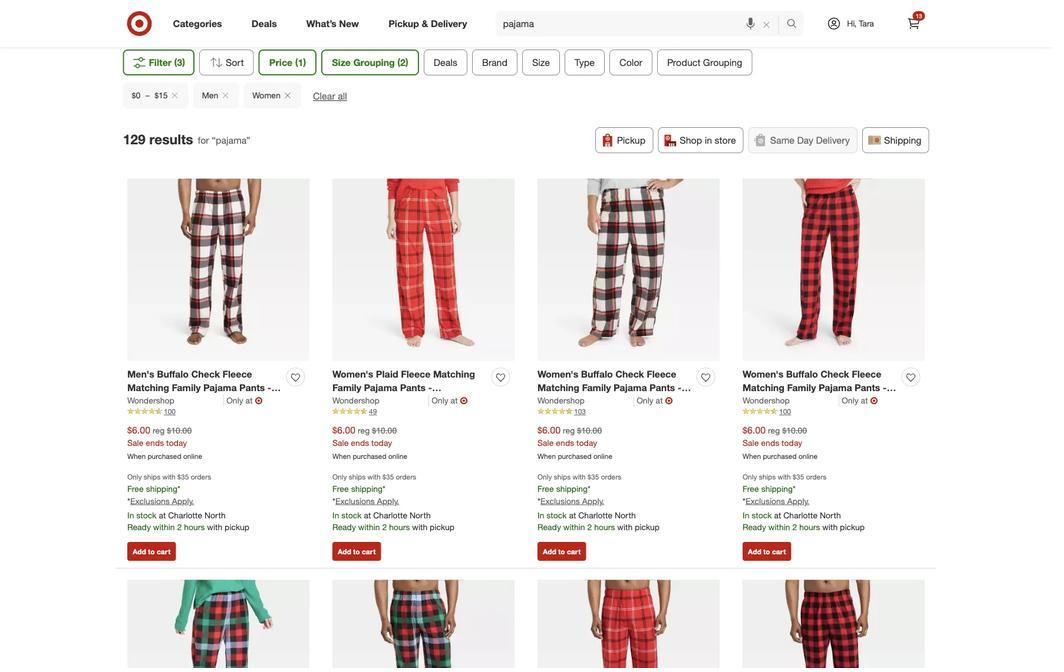 Task type: vqa. For each thing, say whether or not it's contained in the screenshot.
temptations in the Temptations Kitten Salmon and Milk Cat Treats - 6.3oz
no



Task type: describe. For each thing, give the bounding box(es) containing it.
brand button
[[472, 50, 518, 76]]

(1)
[[295, 57, 306, 68]]

¬ for women's buffalo check fleece matching family pajama pants - wondershop™ red
[[871, 395, 878, 407]]

clear
[[313, 91, 335, 102]]

online for men's buffalo check fleece matching family pajama pants - wondershop™ black
[[183, 452, 202, 461]]

fleece inside women's plaid fleece matching family pajama pants - wondershop™ red
[[401, 369, 431, 380]]

product grouping
[[668, 57, 743, 68]]

charlotte for women's buffalo check fleece matching family pajama pants - wondershop™ red
[[784, 511, 818, 521]]

pajama for women's buffalo check fleece matching family pajama pants - wondershop™ black
[[614, 382, 647, 394]]

shipping button
[[863, 127, 930, 153]]

pants for women's buffalo check fleece matching family pajama pants - wondershop™ red
[[855, 382, 881, 394]]

type
[[575, 57, 595, 68]]

search
[[782, 19, 810, 30]]

13
[[916, 12, 923, 19]]

brand
[[482, 57, 508, 68]]

wondershop link for women's buffalo check fleece matching family pajama pants - wondershop™ black
[[538, 395, 635, 407]]

$10.00 for women's buffalo check fleece matching family pajama pants - wondershop™ red
[[783, 426, 807, 436]]

to for women's plaid fleece matching family pajama pants - wondershop™ red
[[353, 548, 360, 557]]

129 results for "pajama"
[[123, 131, 250, 147]]

when for women's buffalo check fleece matching family pajama pants - wondershop™ black
[[538, 452, 556, 461]]

orders for women's buffalo check fleece matching family pajama pants - wondershop™ black
[[601, 473, 622, 482]]

men's
[[127, 369, 154, 380]]

cart for women's buffalo check fleece matching family pajama pants - wondershop™ red
[[773, 548, 786, 557]]

$10.00 for women's plaid fleece matching family pajama pants - wondershop™ red
[[372, 426, 397, 436]]

$6.00 for men's buffalo check fleece matching family pajama pants - wondershop™ black
[[127, 425, 150, 436]]

exclusions apply. link for women's buffalo check fleece matching family pajama pants - wondershop™ red
[[746, 496, 810, 507]]

add to cart for men's buffalo check fleece matching family pajama pants - wondershop™ black
[[133, 548, 171, 557]]

103
[[574, 407, 586, 416]]

men's buffalo check fleece matching family pajama pants - wondershop™ black link
[[127, 368, 282, 407]]

wondershop link for women's buffalo check fleece matching family pajama pants - wondershop™ red
[[743, 395, 840, 407]]

size button
[[523, 50, 560, 76]]

check for men's buffalo check fleece matching family pajama pants - wondershop™ black
[[191, 369, 220, 380]]

reg for men's buffalo check fleece matching family pajama pants - wondershop™ black
[[153, 426, 165, 436]]

same day delivery
[[771, 135, 850, 146]]

within for women's buffalo check fleece matching family pajama pants - wondershop™ red
[[769, 522, 791, 533]]

free for women's buffalo check fleece matching family pajama pants - wondershop™ red
[[743, 484, 759, 494]]

check for women's buffalo check fleece matching family pajama pants - wondershop™ black
[[616, 369, 644, 380]]

ready for men's buffalo check fleece matching family pajama pants - wondershop™ black
[[127, 522, 151, 533]]

in for women's buffalo check fleece matching family pajama pants - wondershop™ red
[[743, 511, 750, 521]]

ships for men's buffalo check fleece matching family pajama pants - wondershop™ black
[[144, 473, 161, 482]]

women button
[[244, 83, 301, 109]]

product grouping button
[[658, 50, 753, 76]]

49 link
[[333, 407, 515, 417]]

men button
[[193, 83, 239, 109]]

color button
[[610, 50, 653, 76]]

purchased for men's buffalo check fleece matching family pajama pants - wondershop™ black
[[148, 452, 181, 461]]

¬ for women's plaid fleece matching family pajama pants - wondershop™ red
[[460, 395, 468, 407]]

type button
[[565, 50, 605, 76]]

only at ¬ for women's plaid fleece matching family pajama pants - wondershop™ red
[[432, 395, 468, 407]]

129
[[123, 131, 146, 147]]

charlotte for women's buffalo check fleece matching family pajama pants - wondershop™ black
[[579, 511, 613, 521]]

103 link
[[538, 407, 720, 417]]

family for women's buffalo check fleece matching family pajama pants - wondershop™ black
[[582, 382, 611, 394]]

in for women's buffalo check fleece matching family pajama pants - wondershop™ black
[[538, 511, 545, 521]]

buffalo for women's buffalo check fleece matching family pajama pants - wondershop™ red
[[787, 369, 818, 380]]

100 for red
[[780, 407, 791, 416]]

pickup for pickup & delivery
[[389, 18, 419, 29]]

wondershop for women's plaid fleece matching family pajama pants - wondershop™ red
[[333, 396, 380, 406]]

wondershop™ for men's buffalo check fleece matching family pajama pants - wondershop™ black
[[127, 396, 189, 407]]

pajama inside women's plaid fleece matching family pajama pants - wondershop™ red
[[364, 382, 398, 394]]

women's buffalo check fleece matching family pajama pants - wondershop™ black link
[[538, 368, 692, 407]]

shipping for men's buffalo check fleece matching family pajama pants - wondershop™ black
[[146, 484, 178, 494]]

reg for women's buffalo check fleece matching family pajama pants - wondershop™ red
[[768, 426, 780, 436]]

$6.00 reg $10.00 sale ends today when purchased online for men's buffalo check fleece matching family pajama pants - wondershop™ black
[[127, 425, 202, 461]]

only ships with $35 orders free shipping * * exclusions apply. in stock at  charlotte north ready within 2 hours with pickup for women's buffalo check fleece matching family pajama pants - wondershop™ red
[[743, 473, 865, 533]]

shop in store button
[[658, 127, 744, 153]]

within for women's plaid fleece matching family pajama pants - wondershop™ red
[[358, 522, 380, 533]]

search button
[[782, 11, 810, 39]]

100 for black
[[164, 407, 176, 416]]

new
[[339, 18, 359, 29]]

sort button
[[199, 50, 254, 76]]

hi,
[[848, 18, 857, 29]]

$15
[[155, 90, 168, 101]]

ready for women's buffalo check fleece matching family pajama pants - wondershop™ black
[[538, 522, 561, 533]]

ships for women's buffalo check fleece matching family pajama pants - wondershop™ red
[[759, 473, 776, 482]]

charlotte for women's plaid fleece matching family pajama pants - wondershop™ red
[[373, 511, 408, 521]]

in for women's plaid fleece matching family pajama pants - wondershop™ red
[[333, 511, 339, 521]]

today for women's plaid fleece matching family pajama pants - wondershop™ red
[[372, 438, 392, 448]]

to for women's buffalo check fleece matching family pajama pants - wondershop™ red
[[764, 548, 771, 557]]

$6.00 for women's plaid fleece matching family pajama pants - wondershop™ red
[[333, 425, 356, 436]]

wondershop for women's buffalo check fleece matching family pajama pants - wondershop™ black
[[538, 396, 585, 406]]

matching inside women's plaid fleece matching family pajama pants - wondershop™ red
[[433, 369, 475, 380]]

$0  –  $15 button
[[123, 83, 188, 109]]

same day delivery button
[[749, 127, 858, 153]]

exclusions for women's buffalo check fleece matching family pajama pants - wondershop™ red
[[746, 496, 785, 507]]

women's buffalo check fleece matching family pajama pants - wondershop™ red link
[[743, 368, 898, 407]]

for
[[198, 135, 209, 146]]

shipping for women's buffalo check fleece matching family pajama pants - wondershop™ red
[[762, 484, 793, 494]]

women's buffalo check fleece matching family pajama pants - wondershop™ red
[[743, 369, 887, 407]]

black for women's
[[602, 396, 627, 407]]

matching for men's buffalo check fleece matching family pajama pants - wondershop™ black
[[127, 382, 169, 394]]

delivery for same day delivery
[[817, 135, 850, 146]]

deals link
[[242, 11, 292, 37]]

women's buffalo check fleece matching family pajama pants - wondershop™ black
[[538, 369, 682, 407]]

exclusions apply. link for women's buffalo check fleece matching family pajama pants - wondershop™ black
[[541, 496, 605, 507]]

red inside women's plaid fleece matching family pajama pants - wondershop™ red
[[397, 396, 415, 407]]

online for women's plaid fleece matching family pajama pants - wondershop™ red
[[389, 452, 408, 461]]

results
[[149, 131, 193, 147]]

matching for women's buffalo check fleece matching family pajama pants - wondershop™ red
[[743, 382, 785, 394]]

today for men's buffalo check fleece matching family pajama pants - wondershop™ black
[[166, 438, 187, 448]]

day
[[798, 135, 814, 146]]

(2)
[[398, 57, 409, 68]]

(3)
[[174, 57, 185, 68]]

color
[[620, 57, 643, 68]]

fleece for women's buffalo check fleece matching family pajama pants - wondershop™ red
[[852, 369, 882, 380]]

shipping
[[885, 135, 922, 146]]

all
[[338, 91, 347, 102]]

pickup button
[[596, 127, 654, 153]]

fleece for men's buffalo check fleece matching family pajama pants - wondershop™ black
[[223, 369, 252, 380]]

grouping for product
[[703, 57, 743, 68]]

sort
[[226, 57, 244, 68]]

pickup & delivery link
[[379, 11, 482, 37]]

- for women's buffalo check fleece matching family pajama pants - wondershop™ black
[[678, 382, 682, 394]]

- for men's buffalo check fleece matching family pajama pants - wondershop™ black
[[268, 382, 272, 394]]

clear all button
[[313, 90, 347, 103]]

check for women's buffalo check fleece matching family pajama pants - wondershop™ red
[[821, 369, 850, 380]]

reg for women's plaid fleece matching family pajama pants - wondershop™ red
[[358, 426, 370, 436]]

add to cart button for men's buffalo check fleece matching family pajama pants - wondershop™ black
[[127, 543, 176, 562]]

family for women's buffalo check fleece matching family pajama pants - wondershop™ red
[[788, 382, 817, 394]]

hours for women's buffalo check fleece matching family pajama pants - wondershop™ red
[[800, 522, 821, 533]]

same
[[771, 135, 795, 146]]

only ships with $35 orders free shipping * * exclusions apply. in stock at  charlotte north ready within 2 hours with pickup for women's plaid fleece matching family pajama pants - wondershop™ red
[[333, 473, 455, 533]]

$35 for women's buffalo check fleece matching family pajama pants - wondershop™ red
[[793, 473, 805, 482]]

clear all
[[313, 91, 347, 102]]

wondershop for men's buffalo check fleece matching family pajama pants - wondershop™ black
[[127, 396, 174, 406]]

fleece for women's buffalo check fleece matching family pajama pants - wondershop™ black
[[647, 369, 677, 380]]

$0
[[132, 90, 140, 101]]

buffalo for women's buffalo check fleece matching family pajama pants - wondershop™ black
[[581, 369, 613, 380]]

exclusions for women's buffalo check fleece matching family pajama pants - wondershop™ black
[[541, 496, 580, 507]]

stock for men's buffalo check fleece matching family pajama pants - wondershop™ black
[[136, 511, 157, 521]]

2 for women's buffalo check fleece matching family pajama pants - wondershop™ black
[[588, 522, 592, 533]]

$6.00 reg $10.00 sale ends today when purchased online for women's buffalo check fleece matching family pajama pants - wondershop™ black
[[538, 425, 613, 461]]

what's new
[[307, 18, 359, 29]]

&
[[422, 18, 428, 29]]

men
[[202, 90, 218, 101]]

add for women's plaid fleece matching family pajama pants - wondershop™ red
[[338, 548, 351, 557]]

women
[[253, 90, 281, 101]]



Task type: locate. For each thing, give the bounding box(es) containing it.
pajama inside the men's buffalo check fleece matching family pajama pants - wondershop™ black
[[203, 382, 237, 394]]

2 100 link from the left
[[743, 407, 925, 417]]

2 $6.00 from the left
[[333, 425, 356, 436]]

3 $6.00 reg $10.00 sale ends today when purchased online from the left
[[538, 425, 613, 461]]

wondershop™ inside the women's buffalo check fleece matching family pajama pants - wondershop™ red
[[743, 396, 805, 407]]

2 $10.00 from the left
[[372, 426, 397, 436]]

- inside the women's buffalo check fleece matching family pajama pants - wondershop™ red
[[883, 382, 887, 394]]

3 add to cart from the left
[[543, 548, 581, 557]]

4 hours from the left
[[800, 522, 821, 533]]

1 horizontal spatial size
[[533, 57, 550, 68]]

$10.00 down 103
[[578, 426, 602, 436]]

4 family from the left
[[788, 382, 817, 394]]

size left type
[[533, 57, 550, 68]]

1 add to cart from the left
[[133, 548, 171, 557]]

2 horizontal spatial women's
[[743, 369, 784, 380]]

to for men's buffalo check fleece matching family pajama pants - wondershop™ black
[[148, 548, 155, 557]]

reg
[[153, 426, 165, 436], [358, 426, 370, 436], [563, 426, 575, 436], [768, 426, 780, 436]]

1 $35 from the left
[[178, 473, 189, 482]]

purchased for women's buffalo check fleece matching family pajama pants - wondershop™ red
[[763, 452, 797, 461]]

categories link
[[163, 11, 237, 37]]

family
[[172, 382, 201, 394], [333, 382, 362, 394], [582, 382, 611, 394], [788, 382, 817, 394]]

matching for women's buffalo check fleece matching family pajama pants - wondershop™ black
[[538, 382, 580, 394]]

men's buffalo check fleece matching family pajama pants - wondershop™ black
[[127, 369, 272, 407]]

matching inside the men's buffalo check fleece matching family pajama pants - wondershop™ black
[[127, 382, 169, 394]]

3 when from the left
[[538, 452, 556, 461]]

1 horizontal spatial check
[[616, 369, 644, 380]]

1 $6.00 reg $10.00 sale ends today when purchased online from the left
[[127, 425, 202, 461]]

1 red from the left
[[397, 396, 415, 407]]

1 wondershop™ from the left
[[127, 396, 189, 407]]

ready for women's plaid fleece matching family pajama pants - wondershop™ red
[[333, 522, 356, 533]]

- inside women's plaid fleece matching family pajama pants - wondershop™ red
[[428, 382, 432, 394]]

$6.00 for women's buffalo check fleece matching family pajama pants - wondershop™ black
[[538, 425, 561, 436]]

at
[[246, 396, 253, 406], [451, 396, 458, 406], [656, 396, 663, 406], [861, 396, 868, 406], [159, 511, 166, 521], [364, 511, 371, 521], [569, 511, 576, 521], [775, 511, 782, 521]]

1 exclusions from the left
[[130, 496, 170, 507]]

0 horizontal spatial buffalo
[[157, 369, 189, 380]]

women's inside the women's buffalo check fleece matching family pajama pants - wondershop™ red
[[743, 369, 784, 380]]

hours
[[184, 522, 205, 533], [389, 522, 410, 533], [595, 522, 615, 533], [800, 522, 821, 533]]

4 ¬ from the left
[[871, 395, 878, 407]]

what's new link
[[296, 11, 374, 37]]

family inside the men's buffalo check fleece matching family pajama pants - wondershop™ black
[[172, 382, 201, 394]]

1 vertical spatial delivery
[[817, 135, 850, 146]]

ships
[[144, 473, 161, 482], [349, 473, 366, 482], [554, 473, 571, 482], [759, 473, 776, 482]]

pickup inside button
[[617, 135, 646, 146]]

only ships with $35 orders free shipping * * exclusions apply. in stock at  charlotte north ready within 2 hours with pickup for men's buffalo check fleece matching family pajama pants - wondershop™ black
[[127, 473, 249, 533]]

0 vertical spatial delivery
[[431, 18, 467, 29]]

1 horizontal spatial red
[[807, 396, 825, 407]]

2
[[177, 522, 182, 533], [382, 522, 387, 533], [588, 522, 592, 533], [793, 522, 797, 533]]

0 horizontal spatial 100
[[164, 407, 176, 416]]

women's inside women's plaid fleece matching family pajama pants - wondershop™ red
[[333, 369, 374, 380]]

orders
[[191, 473, 211, 482], [396, 473, 417, 482], [601, 473, 622, 482], [807, 473, 827, 482]]

ships for women's buffalo check fleece matching family pajama pants - wondershop™ black
[[554, 473, 571, 482]]

3 purchased from the left
[[558, 452, 592, 461]]

pickup & delivery
[[389, 18, 467, 29]]

size inside button
[[533, 57, 550, 68]]

1 horizontal spatial grouping
[[703, 57, 743, 68]]

1 pickup from the left
[[225, 522, 249, 533]]

pickup for men's buffalo check fleece matching family pajama pants - wondershop™ black
[[225, 522, 249, 533]]

49
[[369, 407, 377, 416]]

men's plaid fleece matching family pajama pants - wondershop™ red image
[[538, 581, 720, 669], [538, 581, 720, 669]]

4 ends from the left
[[762, 438, 780, 448]]

pickup for pickup
[[617, 135, 646, 146]]

$6.00 reg $10.00 sale ends today when purchased online for women's plaid fleece matching family pajama pants - wondershop™ red
[[333, 425, 408, 461]]

wondershop™
[[127, 396, 189, 407], [333, 396, 394, 407], [538, 396, 600, 407], [743, 396, 805, 407]]

4 $35 from the left
[[793, 473, 805, 482]]

3 today from the left
[[577, 438, 598, 448]]

4 only at ¬ from the left
[[842, 395, 878, 407]]

hours for men's buffalo check fleece matching family pajama pants - wondershop™ black
[[184, 522, 205, 533]]

4 2 from the left
[[793, 522, 797, 533]]

1 2 from the left
[[177, 522, 182, 533]]

$35
[[178, 473, 189, 482], [383, 473, 394, 482], [588, 473, 599, 482], [793, 473, 805, 482]]

1 horizontal spatial pickup
[[617, 135, 646, 146]]

3 buffalo from the left
[[787, 369, 818, 380]]

women's for women's buffalo check fleece matching family pajama pants - wondershop™ black
[[538, 369, 579, 380]]

1 wondershop link from the left
[[127, 395, 224, 407]]

3 check from the left
[[821, 369, 850, 380]]

in
[[705, 135, 712, 146]]

2 for women's buffalo check fleece matching family pajama pants - wondershop™ red
[[793, 522, 797, 533]]

stock
[[136, 511, 157, 521], [342, 511, 362, 521], [547, 511, 567, 521], [752, 511, 772, 521]]

charlotte
[[168, 511, 202, 521], [373, 511, 408, 521], [579, 511, 613, 521], [784, 511, 818, 521]]

ends
[[146, 438, 164, 448], [351, 438, 369, 448], [556, 438, 575, 448], [762, 438, 780, 448]]

100 link for red
[[743, 407, 925, 417]]

purchased for women's buffalo check fleece matching family pajama pants - wondershop™ black
[[558, 452, 592, 461]]

1 charlotte from the left
[[168, 511, 202, 521]]

delivery inside "pickup & delivery" link
[[431, 18, 467, 29]]

3 2 from the left
[[588, 522, 592, 533]]

pants inside the men's buffalo check fleece matching family pajama pants - wondershop™ black
[[240, 382, 265, 394]]

$10.00 down the men's buffalo check fleece matching family pajama pants - wondershop™ black
[[167, 426, 192, 436]]

1 within from the left
[[153, 522, 175, 533]]

3 stock from the left
[[547, 511, 567, 521]]

free
[[127, 484, 144, 494], [333, 484, 349, 494], [538, 484, 554, 494], [743, 484, 759, 494]]

product
[[668, 57, 701, 68]]

add to cart button
[[127, 543, 176, 562], [333, 543, 381, 562], [538, 543, 586, 562], [743, 543, 792, 562]]

exclusions for women's plaid fleece matching family pajama pants - wondershop™ red
[[336, 496, 375, 507]]

1 horizontal spatial 100 link
[[743, 407, 925, 417]]

4 charlotte from the left
[[784, 511, 818, 521]]

purchased
[[148, 452, 181, 461], [353, 452, 387, 461], [558, 452, 592, 461], [763, 452, 797, 461]]

4 $6.00 reg $10.00 sale ends today when purchased online from the left
[[743, 425, 818, 461]]

size for size grouping (2)
[[332, 57, 351, 68]]

women's plaid fleece matching family pajama pants - wondershop™ red
[[333, 369, 475, 407]]

online for women's buffalo check fleece matching family pajama pants - wondershop™ black
[[594, 452, 613, 461]]

-
[[268, 382, 272, 394], [428, 382, 432, 394], [678, 382, 682, 394], [883, 382, 887, 394]]

$0  –  $15
[[132, 90, 168, 101]]

size grouping (2)
[[332, 57, 409, 68]]

deals inside button
[[434, 57, 458, 68]]

0 horizontal spatial grouping
[[353, 57, 395, 68]]

3 exclusions from the left
[[541, 496, 580, 507]]

plaid
[[376, 369, 399, 380]]

0 horizontal spatial women's
[[333, 369, 374, 380]]

1 stock from the left
[[136, 511, 157, 521]]

3 hours from the left
[[595, 522, 615, 533]]

3 pants from the left
[[650, 382, 676, 394]]

pajama for men's buffalo check fleece matching family pajama pants - wondershop™ black
[[203, 382, 237, 394]]

$6.00 reg $10.00 sale ends today when purchased online for women's buffalo check fleece matching family pajama pants - wondershop™ red
[[743, 425, 818, 461]]

4 north from the left
[[820, 511, 841, 521]]

matching inside women's buffalo check fleece matching family pajama pants - wondershop™ black
[[538, 382, 580, 394]]

2 fleece from the left
[[401, 369, 431, 380]]

4 - from the left
[[883, 382, 887, 394]]

$6.00 reg $10.00 sale ends today when purchased online
[[127, 425, 202, 461], [333, 425, 408, 461], [538, 425, 613, 461], [743, 425, 818, 461]]

3 only at ¬ from the left
[[637, 395, 673, 407]]

1 horizontal spatial women's
[[538, 369, 579, 380]]

shipping
[[146, 484, 178, 494], [351, 484, 383, 494], [557, 484, 588, 494], [762, 484, 793, 494]]

delivery right "day"
[[817, 135, 850, 146]]

$10.00 for men's buffalo check fleece matching family pajama pants - wondershop™ black
[[167, 426, 192, 436]]

4 stock from the left
[[752, 511, 772, 521]]

add for men's buffalo check fleece matching family pajama pants - wondershop™ black
[[133, 548, 146, 557]]

women's plaid fleece matching family pajama pants - wondershop™ red link
[[333, 368, 487, 407]]

2 for men's buffalo check fleece matching family pajama pants - wondershop™ black
[[177, 522, 182, 533]]

what's
[[307, 18, 337, 29]]

deals for deals link
[[252, 18, 277, 29]]

3 wondershop™ from the left
[[538, 396, 600, 407]]

sale for men's buffalo check fleece matching family pajama pants - wondershop™ black
[[127, 438, 144, 448]]

grouping for size
[[353, 57, 395, 68]]

4 today from the left
[[782, 438, 803, 448]]

to
[[148, 548, 155, 557], [353, 548, 360, 557], [559, 548, 565, 557], [764, 548, 771, 557]]

1 horizontal spatial delivery
[[817, 135, 850, 146]]

grouping right product on the right
[[703, 57, 743, 68]]

1 horizontal spatial buffalo
[[581, 369, 613, 380]]

2 when from the left
[[333, 452, 351, 461]]

ends for men's buffalo check fleece matching family pajama pants - wondershop™ black
[[146, 438, 164, 448]]

4 ships from the left
[[759, 473, 776, 482]]

2 add from the left
[[338, 548, 351, 557]]

hi, tara
[[848, 18, 875, 29]]

family for men's buffalo check fleece matching family pajama pants - wondershop™ black
[[172, 382, 201, 394]]

ends for women's buffalo check fleece matching family pajama pants - wondershop™ black
[[556, 438, 575, 448]]

3 ¬ from the left
[[666, 395, 673, 407]]

4 $6.00 from the left
[[743, 425, 766, 436]]

exclusions apply. link
[[130, 496, 194, 507], [336, 496, 399, 507], [541, 496, 605, 507], [746, 496, 810, 507]]

deals down "pickup & delivery" link
[[434, 57, 458, 68]]

pickup
[[225, 522, 249, 533], [430, 522, 455, 533], [635, 522, 660, 533], [840, 522, 865, 533]]

women's buffalo check fleece matching family pajama pants - wondershop™ green/red/black image
[[127, 581, 310, 669], [127, 581, 310, 669]]

family inside the women's buffalo check fleece matching family pajama pants - wondershop™ red
[[788, 382, 817, 394]]

0 horizontal spatial pickup
[[389, 18, 419, 29]]

hours for women's plaid fleece matching family pajama pants - wondershop™ red
[[389, 522, 410, 533]]

1 exclusions apply. link from the left
[[130, 496, 194, 507]]

4 $10.00 from the left
[[783, 426, 807, 436]]

matching
[[433, 369, 475, 380], [127, 382, 169, 394], [538, 382, 580, 394], [743, 382, 785, 394]]

2 add to cart from the left
[[338, 548, 376, 557]]

3 pickup from the left
[[635, 522, 660, 533]]

men's buffalo check fleece matching family pajama pants - wondershop™ black image
[[127, 179, 310, 361], [127, 179, 310, 361]]

shop in store
[[680, 135, 736, 146]]

sale for women's buffalo check fleece matching family pajama pants - wondershop™ red
[[743, 438, 759, 448]]

100
[[164, 407, 176, 416], [780, 407, 791, 416]]

women's inside women's buffalo check fleece matching family pajama pants - wondershop™ black
[[538, 369, 579, 380]]

north for men's buffalo check fleece matching family pajama pants - wondershop™ black
[[205, 511, 226, 521]]

pants for women's buffalo check fleece matching family pajama pants - wondershop™ black
[[650, 382, 676, 394]]

free for women's plaid fleece matching family pajama pants - wondershop™ red
[[333, 484, 349, 494]]

¬
[[255, 395, 263, 407], [460, 395, 468, 407], [666, 395, 673, 407], [871, 395, 878, 407]]

3 free from the left
[[538, 484, 554, 494]]

online
[[183, 452, 202, 461], [389, 452, 408, 461], [594, 452, 613, 461], [799, 452, 818, 461]]

categories
[[173, 18, 222, 29]]

women's for women's plaid fleece matching family pajama pants - wondershop™ red
[[333, 369, 374, 380]]

4 add to cart from the left
[[748, 548, 786, 557]]

tara
[[859, 18, 875, 29]]

pickup for women's plaid fleece matching family pajama pants - wondershop™ red
[[430, 522, 455, 533]]

- inside women's buffalo check fleece matching family pajama pants - wondershop™ black
[[678, 382, 682, 394]]

buffalo for men's buffalo check fleece matching family pajama pants - wondershop™ black
[[157, 369, 189, 380]]

3 in from the left
[[538, 511, 545, 521]]

1 sale from the left
[[127, 438, 144, 448]]

3 charlotte from the left
[[579, 511, 613, 521]]

0 vertical spatial pickup
[[389, 18, 419, 29]]

north
[[205, 511, 226, 521], [410, 511, 431, 521], [615, 511, 636, 521], [820, 511, 841, 521]]

sale
[[127, 438, 144, 448], [333, 438, 349, 448], [538, 438, 554, 448], [743, 438, 759, 448]]

3 cart from the left
[[567, 548, 581, 557]]

filter (3) button
[[123, 50, 195, 76]]

1 vertical spatial deals
[[434, 57, 458, 68]]

2 within from the left
[[358, 522, 380, 533]]

3 $10.00 from the left
[[578, 426, 602, 436]]

orders for women's buffalo check fleece matching family pajama pants - wondershop™ red
[[807, 473, 827, 482]]

only at ¬ for men's buffalo check fleece matching family pajama pants - wondershop™ black
[[227, 395, 263, 407]]

1 ends from the left
[[146, 438, 164, 448]]

pajama for women's buffalo check fleece matching family pajama pants - wondershop™ red
[[819, 382, 853, 394]]

wondershop™ inside the men's buffalo check fleece matching family pajama pants - wondershop™ black
[[127, 396, 189, 407]]

cart for women's plaid fleece matching family pajama pants - wondershop™ red
[[362, 548, 376, 557]]

check inside women's buffalo check fleece matching family pajama pants - wondershop™ black
[[616, 369, 644, 380]]

3 ships from the left
[[554, 473, 571, 482]]

check inside the men's buffalo check fleece matching family pajama pants - wondershop™ black
[[191, 369, 220, 380]]

add to cart button for women's plaid fleece matching family pajama pants - wondershop™ red
[[333, 543, 381, 562]]

3 fleece from the left
[[647, 369, 677, 380]]

price
[[269, 57, 293, 68]]

3 apply. from the left
[[582, 496, 605, 507]]

0 horizontal spatial red
[[397, 396, 415, 407]]

1 size from the left
[[332, 57, 351, 68]]

add to cart for women's buffalo check fleece matching family pajama pants - wondershop™ red
[[748, 548, 786, 557]]

1 today from the left
[[166, 438, 187, 448]]

wondershop™ inside women's buffalo check fleece matching family pajama pants - wondershop™ black
[[538, 396, 600, 407]]

4 add from the left
[[748, 548, 762, 557]]

exclusions apply. link for women's plaid fleece matching family pajama pants - wondershop™ red
[[336, 496, 399, 507]]

add to cart button for women's buffalo check fleece matching family pajama pants - wondershop™ black
[[538, 543, 586, 562]]

only at ¬ for women's buffalo check fleece matching family pajama pants - wondershop™ red
[[842, 395, 878, 407]]

family inside women's buffalo check fleece matching family pajama pants - wondershop™ black
[[582, 382, 611, 394]]

only
[[227, 396, 243, 406], [432, 396, 449, 406], [637, 396, 654, 406], [842, 396, 859, 406], [127, 473, 142, 482], [333, 473, 347, 482], [538, 473, 552, 482], [743, 473, 758, 482]]

black
[[192, 396, 217, 407], [602, 396, 627, 407]]

pajama inside the women's buffalo check fleece matching family pajama pants - wondershop™ red
[[819, 382, 853, 394]]

0 horizontal spatial delivery
[[431, 18, 467, 29]]

only ships with $35 orders free shipping * * exclusions apply. in stock at  charlotte north ready within 2 hours with pickup
[[127, 473, 249, 533], [333, 473, 455, 533], [538, 473, 660, 533], [743, 473, 865, 533]]

apply. for men's buffalo check fleece matching family pajama pants - wondershop™ black
[[172, 496, 194, 507]]

1 women's from the left
[[333, 369, 374, 380]]

$6.00 for women's buffalo check fleece matching family pajama pants - wondershop™ red
[[743, 425, 766, 436]]

ready
[[127, 522, 151, 533], [333, 522, 356, 533], [538, 522, 561, 533], [743, 522, 767, 533]]

0 vertical spatial deals
[[252, 18, 277, 29]]

ends for women's buffalo check fleece matching family pajama pants - wondershop™ red
[[762, 438, 780, 448]]

1 grouping from the left
[[353, 57, 395, 68]]

price (1)
[[269, 57, 306, 68]]

add to cart for women's plaid fleece matching family pajama pants - wondershop™ red
[[338, 548, 376, 557]]

buffalo inside the women's buffalo check fleece matching family pajama pants - wondershop™ red
[[787, 369, 818, 380]]

ends for women's plaid fleece matching family pajama pants - wondershop™ red
[[351, 438, 369, 448]]

north for women's plaid fleece matching family pajama pants - wondershop™ red
[[410, 511, 431, 521]]

2 add to cart button from the left
[[333, 543, 381, 562]]

today for women's buffalo check fleece matching family pajama pants - wondershop™ black
[[577, 438, 598, 448]]

add for women's buffalo check fleece matching family pajama pants - wondershop™ red
[[748, 548, 762, 557]]

3 ends from the left
[[556, 438, 575, 448]]

1 check from the left
[[191, 369, 220, 380]]

women's buffalo check fleece matching family pajama pants - wondershop™ red image
[[743, 179, 925, 361], [743, 179, 925, 361]]

pants inside women's buffalo check fleece matching family pajama pants - wondershop™ black
[[650, 382, 676, 394]]

only at ¬ for women's buffalo check fleece matching family pajama pants - wondershop™ black
[[637, 395, 673, 407]]

2 check from the left
[[616, 369, 644, 380]]

2 horizontal spatial check
[[821, 369, 850, 380]]

$35 for women's buffalo check fleece matching family pajama pants - wondershop™ black
[[588, 473, 599, 482]]

ready for women's buffalo check fleece matching family pajama pants - wondershop™ red
[[743, 522, 767, 533]]

men's buffalo check fleece matching family pajama pants - wondershop™ red image
[[743, 581, 925, 669], [743, 581, 925, 669]]

grouping
[[353, 57, 395, 68], [703, 57, 743, 68]]

4 wondershop link from the left
[[743, 395, 840, 407]]

delivery right &
[[431, 18, 467, 29]]

store
[[715, 135, 736, 146]]

charlotte for men's buffalo check fleece matching family pajama pants - wondershop™ black
[[168, 511, 202, 521]]

matching inside the women's buffalo check fleece matching family pajama pants - wondershop™ red
[[743, 382, 785, 394]]

cart
[[157, 548, 171, 557], [362, 548, 376, 557], [567, 548, 581, 557], [773, 548, 786, 557]]

3 $35 from the left
[[588, 473, 599, 482]]

1 horizontal spatial deals
[[434, 57, 458, 68]]

exclusions apply. link for men's buffalo check fleece matching family pajama pants - wondershop™ black
[[130, 496, 194, 507]]

$10.00 down the women's buffalo check fleece matching family pajama pants - wondershop™ red
[[783, 426, 807, 436]]

2 horizontal spatial buffalo
[[787, 369, 818, 380]]

black inside women's buffalo check fleece matching family pajama pants - wondershop™ black
[[602, 396, 627, 407]]

cart for women's buffalo check fleece matching family pajama pants - wondershop™ black
[[567, 548, 581, 557]]

only at ¬
[[227, 395, 263, 407], [432, 395, 468, 407], [637, 395, 673, 407], [842, 395, 878, 407]]

3 ready from the left
[[538, 522, 561, 533]]

black for men's
[[192, 396, 217, 407]]

0 horizontal spatial size
[[332, 57, 351, 68]]

grouping inside button
[[703, 57, 743, 68]]

today
[[166, 438, 187, 448], [372, 438, 392, 448], [577, 438, 598, 448], [782, 438, 803, 448]]

$10.00 for women's buffalo check fleece matching family pajama pants - wondershop™ black
[[578, 426, 602, 436]]

fleece inside the women's buffalo check fleece matching family pajama pants - wondershop™ red
[[852, 369, 882, 380]]

add to cart
[[133, 548, 171, 557], [338, 548, 376, 557], [543, 548, 581, 557], [748, 548, 786, 557]]

2 family from the left
[[333, 382, 362, 394]]

deals up price
[[252, 18, 277, 29]]

apply. for women's plaid fleece matching family pajama pants - wondershop™ red
[[377, 496, 399, 507]]

4 shipping from the left
[[762, 484, 793, 494]]

2 in from the left
[[333, 511, 339, 521]]

pajama inside women's buffalo check fleece matching family pajama pants - wondershop™ black
[[614, 382, 647, 394]]

pants inside women's plaid fleece matching family pajama pants - wondershop™ red
[[400, 382, 426, 394]]

1 vertical spatial pickup
[[617, 135, 646, 146]]

What can we help you find? suggestions appear below search field
[[496, 11, 790, 37]]

1 wondershop from the left
[[127, 396, 174, 406]]

grouping left (2)
[[353, 57, 395, 68]]

fleece inside the men's buffalo check fleece matching family pajama pants - wondershop™ black
[[223, 369, 252, 380]]

1 only at ¬ from the left
[[227, 395, 263, 407]]

$35 for women's plaid fleece matching family pajama pants - wondershop™ red
[[383, 473, 394, 482]]

1 reg from the left
[[153, 426, 165, 436]]

2 only at ¬ from the left
[[432, 395, 468, 407]]

buffalo inside women's buffalo check fleece matching family pajama pants - wondershop™ black
[[581, 369, 613, 380]]

1 to from the left
[[148, 548, 155, 557]]

wondershop link for men's buffalo check fleece matching family pajama pants - wondershop™ black
[[127, 395, 224, 407]]

women's buffalo check fleece matching family pajama pants - wondershop™ black image
[[538, 179, 720, 361], [538, 179, 720, 361]]

$10.00 down 49
[[372, 426, 397, 436]]

add for women's buffalo check fleece matching family pajama pants - wondershop™ black
[[543, 548, 557, 557]]

red
[[397, 396, 415, 407], [807, 396, 825, 407]]

2 ships from the left
[[349, 473, 366, 482]]

4 pickup from the left
[[840, 522, 865, 533]]

4 purchased from the left
[[763, 452, 797, 461]]

size up all
[[332, 57, 351, 68]]

1 horizontal spatial 100
[[780, 407, 791, 416]]

pants inside the women's buffalo check fleece matching family pajama pants - wondershop™ red
[[855, 382, 881, 394]]

1 horizontal spatial black
[[602, 396, 627, 407]]

1 pajama from the left
[[203, 382, 237, 394]]

shop
[[680, 135, 703, 146]]

"pajama"
[[212, 135, 250, 146]]

filter
[[149, 57, 172, 68]]

- for women's buffalo check fleece matching family pajama pants - wondershop™ red
[[883, 382, 887, 394]]

4 exclusions from the left
[[746, 496, 785, 507]]

fleece inside women's buffalo check fleece matching family pajama pants - wondershop™ black
[[647, 369, 677, 380]]

- inside the men's buffalo check fleece matching family pajama pants - wondershop™ black
[[268, 382, 272, 394]]

0 horizontal spatial black
[[192, 396, 217, 407]]

2 cart from the left
[[362, 548, 376, 557]]

deals button
[[424, 50, 468, 76]]

0 horizontal spatial check
[[191, 369, 220, 380]]

shipping for women's plaid fleece matching family pajama pants - wondershop™ red
[[351, 484, 383, 494]]

filter (3)
[[149, 57, 185, 68]]

check inside the women's buffalo check fleece matching family pajama pants - wondershop™ red
[[821, 369, 850, 380]]

men's buffalo check fleece matching family pajama pants - wondershop™ green/red/black image
[[333, 581, 515, 669], [333, 581, 515, 669]]

black inside the men's buffalo check fleece matching family pajama pants - wondershop™ black
[[192, 396, 217, 407]]

4 cart from the left
[[773, 548, 786, 557]]

2 pajama from the left
[[364, 382, 398, 394]]

1 $10.00 from the left
[[167, 426, 192, 436]]

in
[[127, 511, 134, 521], [333, 511, 339, 521], [538, 511, 545, 521], [743, 511, 750, 521]]

$10.00
[[167, 426, 192, 436], [372, 426, 397, 436], [578, 426, 602, 436], [783, 426, 807, 436]]

free for men's buffalo check fleece matching family pajama pants - wondershop™ black
[[127, 484, 144, 494]]

0 horizontal spatial deals
[[252, 18, 277, 29]]

women's plaid fleece matching family pajama pants - wondershop™ red image
[[333, 179, 515, 361], [333, 179, 515, 361]]

2 to from the left
[[353, 548, 360, 557]]

*
[[178, 484, 180, 494], [383, 484, 386, 494], [588, 484, 591, 494], [793, 484, 796, 494], [127, 496, 130, 507], [333, 496, 336, 507], [538, 496, 541, 507], [743, 496, 746, 507]]

buffalo inside the men's buffalo check fleece matching family pajama pants - wondershop™ black
[[157, 369, 189, 380]]

advertisement region
[[173, 0, 880, 28]]

pickup
[[389, 18, 419, 29], [617, 135, 646, 146]]

red inside the women's buffalo check fleece matching family pajama pants - wondershop™ red
[[807, 396, 825, 407]]

north for women's buffalo check fleece matching family pajama pants - wondershop™ red
[[820, 511, 841, 521]]

sale for women's buffalo check fleece matching family pajama pants - wondershop™ black
[[538, 438, 554, 448]]

2 apply. from the left
[[377, 496, 399, 507]]

3 - from the left
[[678, 382, 682, 394]]

orders for men's buffalo check fleece matching family pajama pants - wondershop™ black
[[191, 473, 211, 482]]

1 when from the left
[[127, 452, 146, 461]]

wondershop™ inside women's plaid fleece matching family pajama pants - wondershop™ red
[[333, 396, 394, 407]]

2 ¬ from the left
[[460, 395, 468, 407]]

13 link
[[901, 11, 927, 37]]

3 pajama from the left
[[614, 382, 647, 394]]

0 horizontal spatial 100 link
[[127, 407, 310, 417]]

2 purchased from the left
[[353, 452, 387, 461]]

family inside women's plaid fleece matching family pajama pants - wondershop™ red
[[333, 382, 362, 394]]

delivery inside 'same day delivery' button
[[817, 135, 850, 146]]



